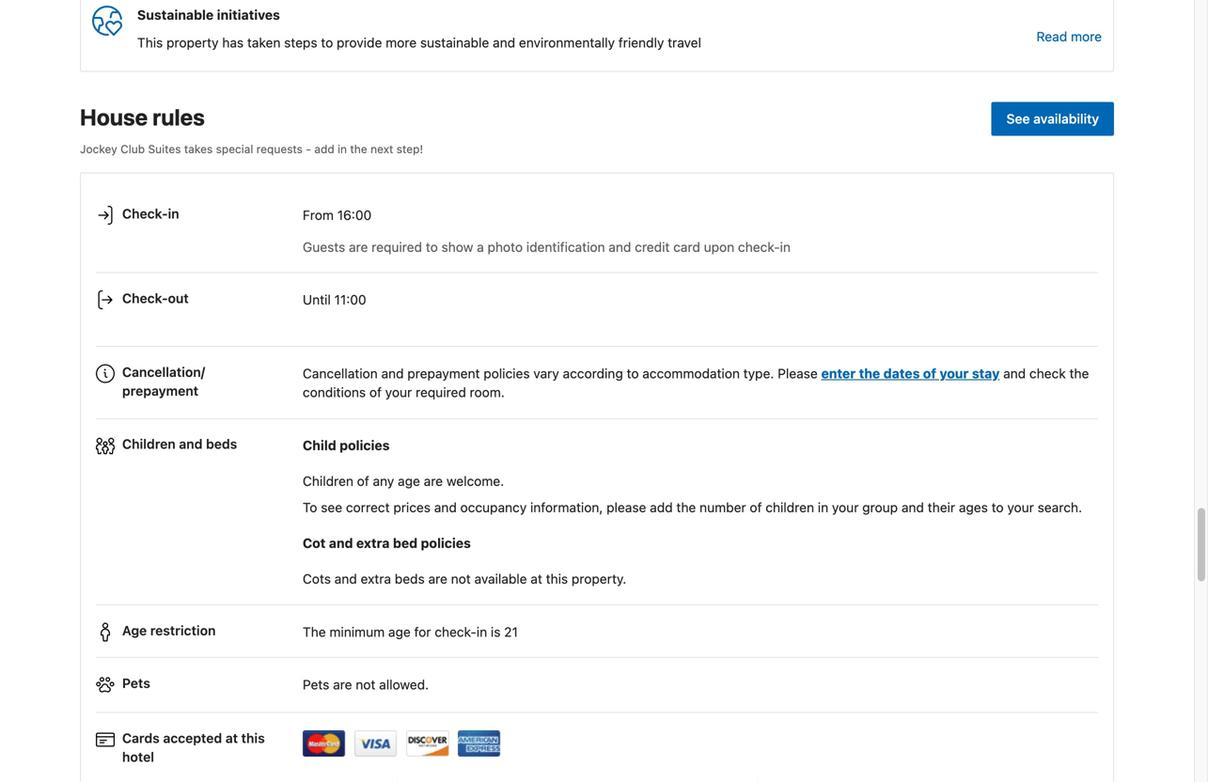 Task type: locate. For each thing, give the bounding box(es) containing it.
see
[[321, 500, 342, 516]]

children down cancellation/ prepayment
[[122, 436, 176, 452]]

prepayment down cancellation/
[[122, 383, 199, 399]]

welcome.
[[447, 474, 504, 489]]

required
[[372, 239, 422, 255], [416, 385, 466, 400]]

0 horizontal spatial prepayment
[[122, 383, 199, 399]]

mastercard image
[[303, 731, 346, 757]]

this left property.
[[546, 572, 568, 587]]

at right available
[[531, 572, 543, 587]]

extra
[[356, 536, 390, 551], [361, 572, 391, 587]]

0 vertical spatial not
[[451, 572, 471, 587]]

1 vertical spatial extra
[[361, 572, 391, 587]]

of down 'cancellation'
[[370, 385, 382, 400]]

card
[[674, 239, 701, 255]]

credit
[[635, 239, 670, 255]]

children and beds
[[122, 436, 237, 452]]

0 horizontal spatial this
[[241, 731, 265, 746]]

not left available
[[451, 572, 471, 587]]

not left allowed.
[[356, 677, 376, 693]]

to right steps
[[321, 35, 333, 50]]

children
[[122, 436, 176, 452], [303, 474, 354, 489]]

2 horizontal spatial policies
[[484, 366, 530, 381]]

until
[[303, 292, 331, 308]]

sustainable
[[420, 35, 489, 50]]

at right accepted
[[226, 731, 238, 746]]

0 vertical spatial at
[[531, 572, 543, 587]]

read more
[[1037, 29, 1102, 44]]

check- down club
[[122, 206, 168, 221]]

add right -
[[314, 143, 335, 156]]

at
[[531, 572, 543, 587], [226, 731, 238, 746]]

your inside "and check the conditions of your required room."
[[385, 385, 412, 400]]

children of any age are welcome.
[[303, 474, 504, 489]]

cards
[[122, 731, 160, 746]]

1 horizontal spatial more
[[1071, 29, 1102, 44]]

see availability
[[1007, 111, 1100, 127]]

children
[[766, 500, 815, 516]]

and inside "and check the conditions of your required room."
[[1004, 366, 1026, 381]]

0 vertical spatial check-
[[122, 206, 168, 221]]

and down cancellation/ prepayment
[[179, 436, 203, 452]]

1 vertical spatial check-
[[122, 291, 168, 306]]

of
[[924, 366, 937, 381], [370, 385, 382, 400], [357, 474, 369, 489], [750, 500, 762, 516]]

visa image
[[355, 731, 398, 757]]

0 horizontal spatial not
[[356, 677, 376, 693]]

pets down "age" at the bottom
[[122, 676, 150, 691]]

and right sustainable
[[493, 35, 516, 50]]

check- right for
[[435, 624, 477, 640]]

rules
[[153, 104, 205, 130]]

pets down "the"
[[303, 677, 330, 693]]

stay
[[972, 366, 1000, 381]]

this right accepted
[[241, 731, 265, 746]]

required left room.
[[416, 385, 466, 400]]

photo
[[488, 239, 523, 255]]

vary
[[534, 366, 559, 381]]

2 check- from the top
[[122, 291, 168, 306]]

age
[[122, 623, 147, 638]]

next
[[371, 143, 393, 156]]

environmentally
[[519, 35, 615, 50]]

policies up room.
[[484, 366, 530, 381]]

pets for pets
[[122, 676, 150, 691]]

beds
[[206, 436, 237, 452], [395, 572, 425, 587]]

0 vertical spatial prepayment
[[408, 366, 480, 381]]

0 horizontal spatial check-
[[435, 624, 477, 640]]

0 horizontal spatial at
[[226, 731, 238, 746]]

upon
[[704, 239, 735, 255]]

your
[[940, 366, 969, 381], [385, 385, 412, 400], [832, 500, 859, 516], [1008, 500, 1035, 516]]

in down suites
[[168, 206, 179, 221]]

sustainable initiatives
[[137, 7, 280, 23]]

this
[[137, 35, 163, 50]]

the
[[350, 143, 367, 156], [859, 366, 881, 381], [1070, 366, 1090, 381], [677, 500, 696, 516]]

check- for out
[[122, 291, 168, 306]]

extra left bed
[[356, 536, 390, 551]]

your left group
[[832, 500, 859, 516]]

16:00
[[337, 207, 372, 223]]

1 vertical spatial not
[[356, 677, 376, 693]]

11:00
[[334, 292, 366, 308]]

0 vertical spatial this
[[546, 572, 568, 587]]

provide
[[337, 35, 382, 50]]

are
[[349, 239, 368, 255], [424, 474, 443, 489], [428, 572, 448, 587], [333, 677, 352, 693]]

1 vertical spatial at
[[226, 731, 238, 746]]

1 vertical spatial this
[[241, 731, 265, 746]]

and check the conditions of your required room.
[[303, 366, 1090, 400]]

and right stay
[[1004, 366, 1026, 381]]

add right please
[[650, 500, 673, 516]]

extra down cot and extra bed policies
[[361, 572, 391, 587]]

your left stay
[[940, 366, 969, 381]]

1 horizontal spatial beds
[[395, 572, 425, 587]]

takes
[[184, 143, 213, 156]]

1 check- from the top
[[122, 206, 168, 221]]

add
[[314, 143, 335, 156], [650, 500, 673, 516]]

from
[[303, 207, 334, 223]]

discover image
[[406, 731, 450, 757]]

group
[[863, 500, 898, 516]]

age right any
[[398, 474, 420, 489]]

see
[[1007, 111, 1030, 127]]

0 vertical spatial check-
[[738, 239, 780, 255]]

0 vertical spatial required
[[372, 239, 422, 255]]

ages
[[959, 500, 988, 516]]

1 horizontal spatial policies
[[421, 536, 471, 551]]

are down minimum
[[333, 677, 352, 693]]

extra for bed
[[356, 536, 390, 551]]

the right check
[[1070, 366, 1090, 381]]

please
[[778, 366, 818, 381]]

restriction
[[150, 623, 216, 638]]

read more button
[[1037, 27, 1102, 46]]

1 horizontal spatial add
[[650, 500, 673, 516]]

0 horizontal spatial add
[[314, 143, 335, 156]]

check- up cancellation/
[[122, 291, 168, 306]]

of left any
[[357, 474, 369, 489]]

1 horizontal spatial pets
[[303, 677, 330, 693]]

0 vertical spatial extra
[[356, 536, 390, 551]]

suites
[[148, 143, 181, 156]]

0 horizontal spatial children
[[122, 436, 176, 452]]

steps
[[284, 35, 318, 50]]

and left their
[[902, 500, 925, 516]]

cancellation
[[303, 366, 378, 381]]

0 vertical spatial children
[[122, 436, 176, 452]]

check-in
[[122, 206, 179, 221]]

prepayment up room.
[[408, 366, 480, 381]]

1 vertical spatial required
[[416, 385, 466, 400]]

1 horizontal spatial children
[[303, 474, 354, 489]]

are up 'prices'
[[424, 474, 443, 489]]

age left for
[[388, 624, 411, 640]]

in
[[338, 143, 347, 156], [168, 206, 179, 221], [780, 239, 791, 255], [818, 500, 829, 516], [477, 624, 487, 640]]

your left search. at the bottom of the page
[[1008, 500, 1035, 516]]

1 horizontal spatial this
[[546, 572, 568, 587]]

1 vertical spatial prepayment
[[122, 383, 199, 399]]

0 vertical spatial beds
[[206, 436, 237, 452]]

this
[[546, 572, 568, 587], [241, 731, 265, 746]]

not
[[451, 572, 471, 587], [356, 677, 376, 693]]

check- right upon on the right of page
[[738, 239, 780, 255]]

and right cot
[[329, 536, 353, 551]]

step!
[[397, 143, 423, 156]]

more right provide
[[386, 35, 417, 50]]

required down "16:00"
[[372, 239, 422, 255]]

0 vertical spatial add
[[314, 143, 335, 156]]

travel
[[668, 35, 702, 50]]

and right 'prices'
[[434, 500, 457, 516]]

policies up any
[[340, 438, 390, 454]]

1 horizontal spatial check-
[[738, 239, 780, 255]]

0 horizontal spatial policies
[[340, 438, 390, 454]]

children up see
[[303, 474, 354, 489]]

2 vertical spatial policies
[[421, 536, 471, 551]]

1 vertical spatial add
[[650, 500, 673, 516]]

1 vertical spatial age
[[388, 624, 411, 640]]

policies
[[484, 366, 530, 381], [340, 438, 390, 454], [421, 536, 471, 551]]

pets
[[122, 676, 150, 691], [303, 677, 330, 693]]

availability
[[1034, 111, 1100, 127]]

more
[[1071, 29, 1102, 44], [386, 35, 417, 50]]

sustainable
[[137, 7, 214, 23]]

policies up cots and extra beds are not available at this property.
[[421, 536, 471, 551]]

0 horizontal spatial beds
[[206, 436, 237, 452]]

1 vertical spatial children
[[303, 474, 354, 489]]

your right conditions
[[385, 385, 412, 400]]

house rules
[[80, 104, 205, 130]]

to
[[321, 35, 333, 50], [426, 239, 438, 255], [627, 366, 639, 381], [992, 500, 1004, 516]]

0 horizontal spatial pets
[[122, 676, 150, 691]]

cancellation and prepayment policies vary according to accommodation type. please enter the dates of your stay
[[303, 366, 1000, 381]]

1 vertical spatial beds
[[395, 572, 425, 587]]

more right read
[[1071, 29, 1102, 44]]

age
[[398, 474, 420, 489], [388, 624, 411, 640]]

in right children
[[818, 500, 829, 516]]



Task type: describe. For each thing, give the bounding box(es) containing it.
required inside "and check the conditions of your required room."
[[416, 385, 466, 400]]

prices
[[394, 500, 431, 516]]

this inside cards accepted at this hotel
[[241, 731, 265, 746]]

club
[[120, 143, 145, 156]]

from 16:00
[[303, 207, 372, 223]]

available
[[475, 572, 527, 587]]

cancellation/
[[122, 364, 205, 380]]

occupancy
[[461, 500, 527, 516]]

american express image
[[458, 731, 501, 757]]

allowed.
[[379, 677, 429, 693]]

their
[[928, 500, 956, 516]]

of right the dates
[[924, 366, 937, 381]]

the
[[303, 624, 326, 640]]

check-out
[[122, 291, 189, 306]]

dates
[[884, 366, 920, 381]]

room.
[[470, 385, 505, 400]]

special
[[216, 143, 253, 156]]

prepayment inside cancellation/ prepayment
[[122, 383, 199, 399]]

enter the dates of your stay link
[[822, 366, 1000, 381]]

property
[[167, 35, 219, 50]]

initiatives
[[217, 7, 280, 23]]

cots
[[303, 572, 331, 587]]

in right -
[[338, 143, 347, 156]]

pets for pets are not allowed.
[[303, 677, 330, 693]]

read
[[1037, 29, 1068, 44]]

information,
[[531, 500, 603, 516]]

are down "16:00"
[[349, 239, 368, 255]]

taken
[[247, 35, 281, 50]]

jockey
[[80, 143, 117, 156]]

1 vertical spatial check-
[[435, 624, 477, 640]]

see availability button
[[992, 102, 1115, 136]]

conditions
[[303, 385, 366, 400]]

cancellation/ prepayment
[[122, 364, 205, 399]]

1 vertical spatial policies
[[340, 438, 390, 454]]

to right ages
[[992, 500, 1004, 516]]

in left is
[[477, 624, 487, 640]]

and right 'cancellation'
[[381, 366, 404, 381]]

1 horizontal spatial prepayment
[[408, 366, 480, 381]]

jockey club suites takes special requests - add in the next step!
[[80, 143, 423, 156]]

1 horizontal spatial at
[[531, 572, 543, 587]]

cot
[[303, 536, 326, 551]]

search.
[[1038, 500, 1083, 516]]

0 horizontal spatial more
[[386, 35, 417, 50]]

accepted payment methods and conditions element
[[96, 721, 1099, 764]]

and right cots
[[335, 572, 357, 587]]

show
[[442, 239, 473, 255]]

age restriction
[[122, 623, 216, 638]]

are up for
[[428, 572, 448, 587]]

identification
[[527, 239, 605, 255]]

child
[[303, 438, 336, 454]]

1 horizontal spatial not
[[451, 572, 471, 587]]

cards accepted at this hotel
[[122, 731, 265, 765]]

to left show
[[426, 239, 438, 255]]

cot and extra bed policies
[[303, 536, 471, 551]]

accepted
[[163, 731, 222, 746]]

to right according at the top of the page
[[627, 366, 639, 381]]

type.
[[744, 366, 774, 381]]

bed
[[393, 536, 418, 551]]

of right number
[[750, 500, 762, 516]]

in right upon on the right of page
[[780, 239, 791, 255]]

the right "enter" at right
[[859, 366, 881, 381]]

enter
[[822, 366, 856, 381]]

0 vertical spatial policies
[[484, 366, 530, 381]]

extra for beds
[[361, 572, 391, 587]]

to see correct prices and occupancy information, please add the number of children in your group and their ages to your search.
[[303, 500, 1083, 516]]

this property has taken steps to provide more sustainable and environmentally friendly travel
[[137, 35, 702, 50]]

the left next
[[350, 143, 367, 156]]

please
[[607, 500, 647, 516]]

is
[[491, 624, 501, 640]]

the left number
[[677, 500, 696, 516]]

house
[[80, 104, 148, 130]]

child policies
[[303, 438, 390, 454]]

0 vertical spatial age
[[398, 474, 420, 489]]

friendly
[[619, 35, 664, 50]]

correct
[[346, 500, 390, 516]]

children for children and beds
[[122, 436, 176, 452]]

minimum
[[330, 624, 385, 640]]

hotel
[[122, 749, 154, 765]]

at inside cards accepted at this hotel
[[226, 731, 238, 746]]

and left the credit
[[609, 239, 632, 255]]

more inside button
[[1071, 29, 1102, 44]]

out
[[168, 291, 189, 306]]

check- for in
[[122, 206, 168, 221]]

for
[[414, 624, 431, 640]]

any
[[373, 474, 394, 489]]

until 11:00
[[303, 292, 366, 308]]

guests
[[303, 239, 345, 255]]

has
[[222, 35, 244, 50]]

according
[[563, 366, 623, 381]]

pets are not allowed.
[[303, 677, 429, 693]]

property.
[[572, 572, 627, 587]]

number
[[700, 500, 746, 516]]

the inside "and check the conditions of your required room."
[[1070, 366, 1090, 381]]

-
[[306, 143, 311, 156]]

a
[[477, 239, 484, 255]]

to
[[303, 500, 317, 516]]

children for children of any age are welcome.
[[303, 474, 354, 489]]

the minimum age for check-in is 21
[[303, 624, 518, 640]]

guests are required to show a photo identification and credit card upon check-in
[[303, 239, 791, 255]]

of inside "and check the conditions of your required room."
[[370, 385, 382, 400]]



Task type: vqa. For each thing, say whether or not it's contained in the screenshot.


